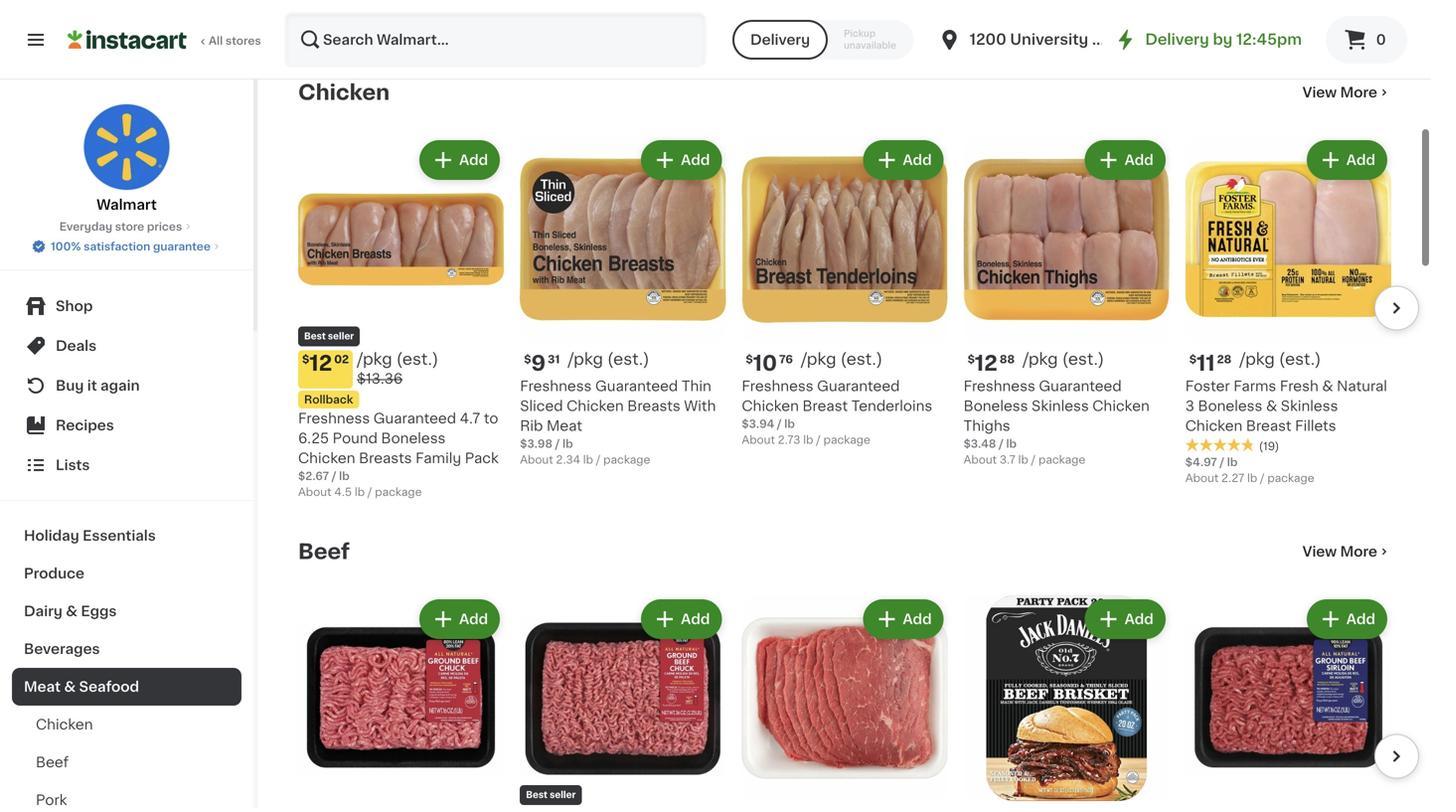 Task type: vqa. For each thing, say whether or not it's contained in the screenshot.
A/B associated with A/B testing
no



Task type: describe. For each thing, give the bounding box(es) containing it.
/pkg for $ 9 31 /pkg (est.)
[[568, 351, 603, 367]]

best seller button
[[520, 595, 726, 808]]

eggs
[[81, 605, 117, 618]]

buy it again link
[[12, 366, 242, 406]]

76
[[780, 354, 793, 365]]

1
[[520, 4, 525, 15]]

best seller inside button
[[526, 791, 576, 800]]

package inside freshness guaranteed 4.7 to 6.25 pound boneless chicken breasts family pack $2.67 / lb about 4.5 lb / package
[[375, 486, 422, 497]]

view more for beef
[[1303, 545, 1378, 559]]

$ for $ 12 88 /pkg (est.)
[[968, 354, 975, 365]]

item carousel region for chicken
[[270, 128, 1420, 508]]

store
[[115, 221, 144, 232]]

guarantee
[[153, 241, 211, 252]]

thin
[[682, 379, 712, 393]]

about 4.5 lb / package
[[298, 14, 422, 24]]

0 vertical spatial beef
[[298, 541, 350, 562]]

buy
[[56, 379, 84, 393]]

(est.) for $ 11 28 /pkg (est.)
[[1280, 351, 1322, 367]]

package inside freshness guaranteed boneless skinless chicken thighs $3.48 / lb about 3.7 lb / package
[[1039, 454, 1086, 465]]

natural
[[1337, 379, 1388, 393]]

fresh
[[1280, 379, 1319, 393]]

0 vertical spatial beef link
[[298, 540, 350, 564]]

100% satisfaction guarantee
[[51, 241, 211, 252]]

28
[[1218, 354, 1232, 365]]

beverages link
[[12, 630, 242, 668]]

$2.67
[[298, 471, 329, 482]]

3.7
[[1000, 454, 1016, 465]]

family
[[416, 451, 461, 465]]

rib
[[520, 419, 543, 433]]

seafood
[[79, 680, 139, 694]]

best inside button
[[526, 791, 548, 800]]

$ for $ 12 02 /pkg (est.) $13.36
[[302, 354, 310, 365]]

$ 11 28 /pkg (est.)
[[1190, 351, 1322, 374]]

100%
[[51, 241, 81, 252]]

all stores
[[209, 35, 261, 46]]

4.7
[[460, 411, 480, 425]]

pound
[[333, 431, 378, 445]]

0 horizontal spatial chicken link
[[12, 706, 242, 744]]

about inside freshness guaranteed chicken breast tenderloins $3.94 / lb about 2.73 lb / package
[[742, 434, 775, 445]]

dairy & eggs link
[[12, 593, 242, 630]]

instacart logo image
[[68, 28, 187, 52]]

freshness for 10
[[742, 379, 814, 393]]

2.73
[[778, 434, 801, 445]]

walmart
[[97, 198, 157, 212]]

guaranteed inside freshness guaranteed 4.7 to 6.25 pound boneless chicken breasts family pack $2.67 / lb about 4.5 lb / package
[[374, 411, 456, 425]]

university
[[1011, 32, 1089, 47]]

all stores link
[[68, 12, 262, 68]]

6.25
[[298, 431, 329, 445]]

skinless inside foster farms fresh & natural 3 boneless & skinless chicken breast fillets
[[1281, 399, 1339, 413]]

chicken inside freshness guaranteed boneless skinless chicken thighs $3.48 / lb about 3.7 lb / package
[[1093, 399, 1150, 413]]

by
[[1213, 32, 1233, 47]]

$3.98
[[520, 438, 553, 449]]

view more for chicken
[[1303, 86, 1378, 100]]

product group containing 10
[[742, 136, 948, 448]]

skinless inside freshness guaranteed boneless skinless chicken thighs $3.48 / lb about 3.7 lb / package
[[1032, 399, 1089, 413]]

chicken down meat & seafood
[[36, 718, 93, 732]]

thighs
[[964, 419, 1011, 433]]

beef inside "beef" link
[[36, 756, 69, 770]]

product group containing 11
[[1186, 136, 1392, 486]]

freshness guaranteed thin sliced chicken breasts with rib meat $3.98 / lb about 2.34 lb / package
[[520, 379, 716, 465]]

view more link for chicken
[[1303, 83, 1392, 103]]

$ for $ 10 76 /pkg (est.)
[[746, 354, 753, 365]]

farms
[[1234, 379, 1277, 393]]

100% satisfaction guarantee button
[[31, 235, 223, 255]]

walmart logo image
[[83, 103, 171, 191]]

$ for $ 11 28 /pkg (est.)
[[1190, 354, 1197, 365]]

4.5 inside button
[[334, 14, 352, 24]]

chicken inside foster farms fresh & natural 3 boneless & skinless chicken breast fillets
[[1186, 419, 1243, 433]]

everyday store prices
[[59, 221, 182, 232]]

holiday
[[24, 529, 79, 543]]

$9.31 per package (estimated) element
[[520, 350, 726, 376]]

$ 12 02 /pkg (est.) $13.36
[[302, 351, 439, 386]]

lists
[[56, 458, 90, 472]]

$ 9 31 /pkg (est.)
[[524, 351, 650, 374]]

1 horizontal spatial chicken link
[[298, 81, 390, 105]]

2.34
[[556, 454, 581, 465]]

it
[[87, 379, 97, 393]]

dairy & eggs
[[24, 605, 117, 618]]

pack
[[465, 451, 499, 465]]

meat & seafood link
[[12, 668, 242, 706]]

delivery for delivery
[[751, 33, 810, 47]]

Search field
[[286, 14, 705, 66]]

everyday store prices link
[[59, 219, 194, 235]]

02
[[334, 354, 349, 365]]

31
[[548, 354, 560, 365]]

freshness guaranteed chicken breast tenderloins $3.94 / lb about 2.73 lb / package
[[742, 379, 933, 445]]

view for beef
[[1303, 545, 1337, 559]]

freshness guaranteed boneless skinless chicken thighs $3.48 / lb about 3.7 lb / package
[[964, 379, 1150, 465]]

guaranteed for 12
[[1039, 379, 1122, 393]]

recipes link
[[12, 406, 242, 445]]

freshness guaranteed 4.7 to 6.25 pound boneless chicken breasts family pack $2.67 / lb about 4.5 lb / package
[[298, 411, 499, 497]]

item carousel region for beef
[[270, 587, 1420, 808]]

& right fresh
[[1323, 379, 1334, 393]]

chicken inside the freshness guaranteed thin sliced chicken breasts with rib meat $3.98 / lb about 2.34 lb / package
[[567, 399, 624, 413]]

shop
[[56, 299, 93, 313]]

about 4.5 lb / package button
[[298, 0, 504, 27]]

package inside $4.97 / lb about 2.27 lb / package
[[1268, 473, 1315, 484]]

1 lb
[[520, 4, 538, 15]]

tenderloins
[[852, 399, 933, 413]]

$ 10 76 /pkg (est.)
[[746, 351, 883, 374]]

deals
[[56, 339, 97, 353]]

view more link for beef
[[1303, 542, 1392, 562]]

$ 12 88 /pkg (est.)
[[968, 351, 1105, 374]]

package inside the freshness guaranteed thin sliced chicken breasts with rib meat $3.98 / lb about 2.34 lb / package
[[604, 454, 651, 465]]

sliced
[[520, 399, 563, 413]]

package inside button
[[375, 14, 422, 24]]

package inside freshness guaranteed chicken breast tenderloins $3.94 / lb about 2.73 lb / package
[[824, 434, 871, 445]]

deals link
[[12, 326, 242, 366]]

foster farms fresh & natural 3 boneless & skinless chicken breast fillets
[[1186, 379, 1388, 433]]

meat & seafood
[[24, 680, 139, 694]]

$3.94
[[742, 418, 775, 429]]

all
[[209, 35, 223, 46]]

/ inside button
[[368, 14, 372, 24]]

12:45pm
[[1237, 32, 1302, 47]]

product group containing 9
[[520, 136, 726, 468]]

0 vertical spatial best
[[304, 332, 326, 341]]

holiday essentials
[[24, 529, 156, 543]]

delivery by 12:45pm link
[[1114, 28, 1302, 52]]

with
[[684, 399, 716, 413]]

to
[[484, 411, 499, 425]]

delivery for delivery by 12:45pm
[[1146, 32, 1210, 47]]

boneless for foster farms fresh & natural 3 boneless & skinless chicken breast fillets
[[1199, 399, 1263, 413]]



Task type: locate. For each thing, give the bounding box(es) containing it.
/pkg for $ 11 28 /pkg (est.)
[[1240, 351, 1275, 367]]

(est.) for $ 12 88 /pkg (est.)
[[1063, 351, 1105, 367]]

walmart link
[[83, 103, 171, 215]]

guaranteed inside the freshness guaranteed thin sliced chicken breasts with rib meat $3.98 / lb about 2.34 lb / package
[[596, 379, 678, 393]]

1200 university ave
[[970, 32, 1121, 47]]

chicken
[[298, 82, 390, 103], [742, 399, 799, 413], [567, 399, 624, 413], [1093, 399, 1150, 413], [1186, 419, 1243, 433], [298, 451, 355, 465], [36, 718, 93, 732]]

(est.) for $ 9 31 /pkg (est.)
[[607, 351, 650, 367]]

1 vertical spatial meat
[[24, 680, 61, 694]]

meat inside meat & seafood link
[[24, 680, 61, 694]]

boneless up family
[[381, 431, 446, 445]]

chicken left 3
[[1093, 399, 1150, 413]]

(est.) inside $ 10 76 /pkg (est.)
[[841, 351, 883, 367]]

item carousel region containing 12
[[270, 128, 1420, 508]]

1 skinless from the left
[[1032, 399, 1089, 413]]

(est.) for $ 12 02 /pkg (est.) $13.36
[[396, 351, 439, 367]]

1 vertical spatial chicken link
[[12, 706, 242, 744]]

(est.) up the freshness guaranteed thin sliced chicken breasts with rib meat $3.98 / lb about 2.34 lb / package
[[607, 351, 650, 367]]

breasts left with
[[628, 399, 681, 413]]

freshness up sliced
[[520, 379, 592, 393]]

(est.) inside "$ 9 31 /pkg (est.)"
[[607, 351, 650, 367]]

about inside about 4.5 lb / package button
[[298, 14, 332, 24]]

0 horizontal spatial skinless
[[1032, 399, 1089, 413]]

2 view from the top
[[1303, 545, 1337, 559]]

freshness inside the freshness guaranteed thin sliced chicken breasts with rib meat $3.98 / lb about 2.34 lb / package
[[520, 379, 592, 393]]

/pkg for $ 12 02 /pkg (est.) $13.36
[[357, 351, 392, 367]]

$11.28 per package (estimated) element
[[1186, 350, 1392, 376]]

0 vertical spatial view
[[1303, 86, 1337, 100]]

delivery
[[1146, 32, 1210, 47], [751, 33, 810, 47]]

delivery button
[[733, 20, 828, 60]]

5 /pkg from the left
[[1240, 351, 1275, 367]]

$3.48
[[964, 438, 997, 449]]

chicken down "$ 9 31 /pkg (est.)"
[[567, 399, 624, 413]]

(est.) inside "$ 12 02 /pkg (est.) $13.36"
[[396, 351, 439, 367]]

chicken link
[[298, 81, 390, 105], [12, 706, 242, 744]]

1 12 from the left
[[310, 353, 332, 374]]

0 vertical spatial 4.5
[[334, 14, 352, 24]]

1 $ from the left
[[302, 354, 310, 365]]

freshness down 10
[[742, 379, 814, 393]]

package
[[375, 14, 422, 24], [824, 434, 871, 445], [604, 454, 651, 465], [1039, 454, 1086, 465], [1268, 473, 1315, 484], [375, 486, 422, 497]]

freshness for 12
[[964, 379, 1036, 393]]

1 4.5 from the top
[[334, 14, 352, 24]]

/pkg inside $ 11 28 /pkg (est.)
[[1240, 351, 1275, 367]]

$ inside "$ 9 31 /pkg (est.)"
[[524, 354, 531, 365]]

pork link
[[12, 781, 242, 808]]

about
[[298, 14, 332, 24], [742, 434, 775, 445], [520, 454, 554, 465], [964, 454, 997, 465], [1186, 473, 1219, 484], [298, 486, 332, 497]]

1 horizontal spatial breasts
[[628, 399, 681, 413]]

boneless down foster
[[1199, 399, 1263, 413]]

2 more from the top
[[1341, 545, 1378, 559]]

(est.) inside $ 11 28 /pkg (est.)
[[1280, 351, 1322, 367]]

2 4.5 from the top
[[334, 486, 352, 497]]

view
[[1303, 86, 1337, 100], [1303, 545, 1337, 559]]

5 (est.) from the left
[[1280, 351, 1322, 367]]

& down farms
[[1267, 399, 1278, 413]]

/pkg right 88 at the right top of the page
[[1023, 351, 1058, 367]]

beef
[[298, 541, 350, 562], [36, 756, 69, 770]]

chicken down about 4.5 lb / package
[[298, 82, 390, 103]]

/pkg inside $ 10 76 /pkg (est.)
[[801, 351, 837, 367]]

2 12 from the left
[[975, 353, 998, 374]]

0
[[1377, 33, 1387, 47]]

1 horizontal spatial best seller
[[526, 791, 576, 800]]

0 horizontal spatial beef
[[36, 756, 69, 770]]

lists link
[[12, 445, 242, 485]]

2 (est.) from the left
[[841, 351, 883, 367]]

(19)
[[1260, 441, 1280, 452]]

& left eggs
[[66, 605, 78, 618]]

/pkg right 76 at the right top
[[801, 351, 837, 367]]

lb inside '1 lb' button
[[528, 4, 538, 15]]

12 left 02
[[310, 353, 332, 374]]

best
[[304, 332, 326, 341], [526, 791, 548, 800]]

chicken link down about 4.5 lb / package
[[298, 81, 390, 105]]

10
[[753, 353, 778, 374]]

$ inside $ 10 76 /pkg (est.)
[[746, 354, 753, 365]]

guaranteed down $12.88 per package (estimated) "element"
[[1039, 379, 1122, 393]]

best seller
[[304, 332, 354, 341], [526, 791, 576, 800]]

breast inside freshness guaranteed chicken breast tenderloins $3.94 / lb about 2.73 lb / package
[[803, 399, 848, 413]]

3 (est.) from the left
[[607, 351, 650, 367]]

/pkg up farms
[[1240, 351, 1275, 367]]

$12.88 per package (estimated) element
[[964, 350, 1170, 376]]

freshness for 9
[[520, 379, 592, 393]]

freshness
[[742, 379, 814, 393], [520, 379, 592, 393], [964, 379, 1036, 393], [298, 411, 370, 425]]

guaranteed up family
[[374, 411, 456, 425]]

boneless inside foster farms fresh & natural 3 boneless & skinless chicken breast fillets
[[1199, 399, 1263, 413]]

prices
[[147, 221, 182, 232]]

guaranteed
[[817, 379, 900, 393], [596, 379, 678, 393], [1039, 379, 1122, 393], [374, 411, 456, 425]]

produce
[[24, 567, 84, 581]]

guaranteed for 9
[[596, 379, 678, 393]]

dairy
[[24, 605, 63, 618]]

chicken up $2.67 at the left bottom of the page
[[298, 451, 355, 465]]

★★★★★
[[1186, 438, 1256, 452], [1186, 438, 1256, 452]]

(est.) up the $13.36 at left
[[396, 351, 439, 367]]

$ inside $ 11 28 /pkg (est.)
[[1190, 354, 1197, 365]]

4.5 inside freshness guaranteed 4.7 to 6.25 pound boneless chicken breasts family pack $2.67 / lb about 4.5 lb / package
[[334, 486, 352, 497]]

4 /pkg from the left
[[1023, 351, 1058, 367]]

11
[[1197, 353, 1216, 374]]

12 for $ 12 88 /pkg (est.)
[[975, 353, 998, 374]]

view more
[[1303, 86, 1378, 100], [1303, 545, 1378, 559]]

0 vertical spatial chicken link
[[298, 81, 390, 105]]

1 horizontal spatial 12
[[975, 353, 998, 374]]

chicken link down the seafood
[[12, 706, 242, 744]]

guaranteed inside freshness guaranteed boneless skinless chicken thighs $3.48 / lb about 3.7 lb / package
[[1039, 379, 1122, 393]]

boneless up thighs
[[964, 399, 1029, 413]]

1 horizontal spatial skinless
[[1281, 399, 1339, 413]]

shop link
[[12, 286, 242, 326]]

essentials
[[83, 529, 156, 543]]

None search field
[[284, 12, 707, 68]]

12 left 88 at the right top of the page
[[975, 353, 998, 374]]

seller
[[328, 332, 354, 341], [550, 791, 576, 800]]

1 lb button
[[520, 0, 726, 41]]

0 horizontal spatial breast
[[803, 399, 848, 413]]

0 button
[[1326, 16, 1408, 64]]

4.5
[[334, 14, 352, 24], [334, 486, 352, 497]]

0 vertical spatial breast
[[803, 399, 848, 413]]

(est.) inside $ 12 88 /pkg (est.)
[[1063, 351, 1105, 367]]

delivery by 12:45pm
[[1146, 32, 1302, 47]]

satisfaction
[[84, 241, 150, 252]]

2.27
[[1222, 473, 1245, 484]]

0 horizontal spatial boneless
[[381, 431, 446, 445]]

pork
[[36, 793, 67, 807]]

1 vertical spatial seller
[[550, 791, 576, 800]]

about inside $4.97 / lb about 2.27 lb / package
[[1186, 473, 1219, 484]]

1 more from the top
[[1341, 86, 1378, 100]]

chicken down 3
[[1186, 419, 1243, 433]]

breasts down pound
[[359, 451, 412, 465]]

1 vertical spatial view more link
[[1303, 542, 1392, 562]]

breasts inside freshness guaranteed 4.7 to 6.25 pound boneless chicken breasts family pack $2.67 / lb about 4.5 lb / package
[[359, 451, 412, 465]]

1 horizontal spatial seller
[[550, 791, 576, 800]]

1 vertical spatial item carousel region
[[270, 587, 1420, 808]]

1 horizontal spatial boneless
[[964, 399, 1029, 413]]

about inside freshness guaranteed boneless skinless chicken thighs $3.48 / lb about 3.7 lb / package
[[964, 454, 997, 465]]

beef link down $2.67 at the left bottom of the page
[[298, 540, 350, 564]]

view more link
[[1303, 83, 1392, 103], [1303, 542, 1392, 562]]

1 vertical spatial beef link
[[12, 744, 242, 781]]

/pkg inside $ 12 88 /pkg (est.)
[[1023, 351, 1058, 367]]

$ left 88 at the right top of the page
[[968, 354, 975, 365]]

seller inside button
[[550, 791, 576, 800]]

lb
[[528, 4, 538, 15], [355, 14, 365, 24], [785, 418, 795, 429], [804, 434, 814, 445], [563, 438, 573, 449], [1007, 438, 1017, 449], [583, 454, 594, 465], [1019, 454, 1029, 465], [1228, 457, 1238, 468], [339, 471, 350, 482], [1248, 473, 1258, 484], [355, 486, 365, 497]]

9
[[531, 353, 546, 374]]

meat inside the freshness guaranteed thin sliced chicken breasts with rib meat $3.98 / lb about 2.34 lb / package
[[547, 419, 583, 433]]

$4.97 / lb about 2.27 lb / package
[[1186, 457, 1315, 484]]

guaranteed for 10
[[817, 379, 900, 393]]

1 view more link from the top
[[1303, 83, 1392, 103]]

breasts inside the freshness guaranteed thin sliced chicken breasts with rib meat $3.98 / lb about 2.34 lb / package
[[628, 399, 681, 413]]

beef link down meat & seafood link
[[12, 744, 242, 781]]

about inside the freshness guaranteed thin sliced chicken breasts with rib meat $3.98 / lb about 2.34 lb / package
[[520, 454, 554, 465]]

delivery inside button
[[751, 33, 810, 47]]

1 vertical spatial best
[[526, 791, 548, 800]]

more for chicken
[[1341, 86, 1378, 100]]

2 horizontal spatial boneless
[[1199, 399, 1263, 413]]

0 vertical spatial seller
[[328, 332, 354, 341]]

0 horizontal spatial best
[[304, 332, 326, 341]]

boneless for freshness guaranteed 4.7 to 6.25 pound boneless chicken breasts family pack $2.67 / lb about 4.5 lb / package
[[381, 431, 446, 445]]

1 vertical spatial more
[[1341, 545, 1378, 559]]

$ for $ 9 31 /pkg (est.)
[[524, 354, 531, 365]]

1 horizontal spatial beef link
[[298, 540, 350, 564]]

1 vertical spatial view
[[1303, 545, 1337, 559]]

$ inside "$ 12 02 /pkg (est.) $13.36"
[[302, 354, 310, 365]]

$10.76 per package (estimated) element
[[742, 350, 948, 376]]

0 vertical spatial item carousel region
[[270, 128, 1420, 508]]

$ left 02
[[302, 354, 310, 365]]

$12.02 per package (estimated) original price: $13.36 element
[[298, 350, 504, 389]]

breasts
[[628, 399, 681, 413], [359, 451, 412, 465]]

3
[[1186, 399, 1195, 413]]

skinless up fillets
[[1281, 399, 1339, 413]]

view for chicken
[[1303, 86, 1337, 100]]

item carousel region
[[270, 128, 1420, 508], [270, 587, 1420, 808]]

$4.97
[[1186, 457, 1218, 468]]

skinless down $12.88 per package (estimated) "element"
[[1032, 399, 1089, 413]]

(est.)
[[396, 351, 439, 367], [841, 351, 883, 367], [607, 351, 650, 367], [1063, 351, 1105, 367], [1280, 351, 1322, 367]]

$ inside $ 12 88 /pkg (est.)
[[968, 354, 975, 365]]

/pkg right '31'
[[568, 351, 603, 367]]

buy it again
[[56, 379, 140, 393]]

0 vertical spatial meat
[[547, 419, 583, 433]]

beef up pork
[[36, 756, 69, 770]]

0 horizontal spatial meat
[[24, 680, 61, 694]]

(est.) up fresh
[[1280, 351, 1322, 367]]

again
[[100, 379, 140, 393]]

/pkg inside "$ 12 02 /pkg (est.) $13.36"
[[357, 351, 392, 367]]

1 vertical spatial best seller
[[526, 791, 576, 800]]

everyday
[[59, 221, 112, 232]]

skinless
[[1032, 399, 1089, 413], [1281, 399, 1339, 413]]

1 vertical spatial breasts
[[359, 451, 412, 465]]

product group
[[298, 136, 504, 500], [520, 136, 726, 468], [742, 136, 948, 448], [964, 136, 1170, 468], [1186, 136, 1392, 486], [298, 595, 504, 808], [520, 595, 726, 808], [742, 595, 948, 808], [964, 595, 1170, 808], [1186, 595, 1392, 808]]

1 horizontal spatial delivery
[[1146, 32, 1210, 47]]

1 vertical spatial view more
[[1303, 545, 1378, 559]]

& down beverages
[[64, 680, 76, 694]]

5 $ from the left
[[1190, 354, 1197, 365]]

1 item carousel region from the top
[[270, 128, 1420, 508]]

0 vertical spatial breasts
[[628, 399, 681, 413]]

2 view more from the top
[[1303, 545, 1378, 559]]

foster
[[1186, 379, 1231, 393]]

more
[[1341, 86, 1378, 100], [1341, 545, 1378, 559]]

breast down $ 10 76 /pkg (est.)
[[803, 399, 848, 413]]

1 horizontal spatial beef
[[298, 541, 350, 562]]

$ left '31'
[[524, 354, 531, 365]]

/pkg
[[357, 351, 392, 367], [801, 351, 837, 367], [568, 351, 603, 367], [1023, 351, 1058, 367], [1240, 351, 1275, 367]]

freshness down rollback
[[298, 411, 370, 425]]

breast inside foster farms fresh & natural 3 boneless & skinless chicken breast fillets
[[1247, 419, 1292, 433]]

meat down sliced
[[547, 419, 583, 433]]

(est.) up tenderloins
[[841, 351, 883, 367]]

freshness inside freshness guaranteed 4.7 to 6.25 pound boneless chicken breasts family pack $2.67 / lb about 4.5 lb / package
[[298, 411, 370, 425]]

chicken up the '$3.94'
[[742, 399, 799, 413]]

&
[[1323, 379, 1334, 393], [1267, 399, 1278, 413], [66, 605, 78, 618], [64, 680, 76, 694]]

about inside freshness guaranteed 4.7 to 6.25 pound boneless chicken breasts family pack $2.67 / lb about 4.5 lb / package
[[298, 486, 332, 497]]

lb inside about 4.5 lb / package button
[[355, 14, 365, 24]]

/pkg for $ 10 76 /pkg (est.)
[[801, 351, 837, 367]]

0 horizontal spatial best seller
[[304, 332, 354, 341]]

1 /pkg from the left
[[357, 351, 392, 367]]

beef down $2.67 at the left bottom of the page
[[298, 541, 350, 562]]

0 vertical spatial view more link
[[1303, 83, 1392, 103]]

1 (est.) from the left
[[396, 351, 439, 367]]

$13.36
[[357, 372, 403, 386]]

0 horizontal spatial seller
[[328, 332, 354, 341]]

1 vertical spatial beef
[[36, 756, 69, 770]]

service type group
[[733, 20, 914, 60]]

stores
[[226, 35, 261, 46]]

0 horizontal spatial delivery
[[751, 33, 810, 47]]

boneless inside freshness guaranteed 4.7 to 6.25 pound boneless chicken breasts family pack $2.67 / lb about 4.5 lb / package
[[381, 431, 446, 445]]

/pkg inside "$ 9 31 /pkg (est.)"
[[568, 351, 603, 367]]

freshness inside freshness guaranteed boneless skinless chicken thighs $3.48 / lb about 3.7 lb / package
[[964, 379, 1036, 393]]

holiday essentials link
[[12, 517, 242, 555]]

/pkg up the $13.36 at left
[[357, 351, 392, 367]]

12 for $ 12 02 /pkg (est.) $13.36
[[310, 353, 332, 374]]

(est.) for $ 10 76 /pkg (est.)
[[841, 351, 883, 367]]

0 horizontal spatial beef link
[[12, 744, 242, 781]]

1 horizontal spatial breast
[[1247, 419, 1292, 433]]

item carousel region containing add
[[270, 587, 1420, 808]]

1 vertical spatial 4.5
[[334, 486, 352, 497]]

0 vertical spatial best seller
[[304, 332, 354, 341]]

boneless
[[964, 399, 1029, 413], [1199, 399, 1263, 413], [381, 431, 446, 445]]

2 skinless from the left
[[1281, 399, 1339, 413]]

chicken inside freshness guaranteed chicken breast tenderloins $3.94 / lb about 2.73 lb / package
[[742, 399, 799, 413]]

2 item carousel region from the top
[[270, 587, 1420, 808]]

1 view more from the top
[[1303, 86, 1378, 100]]

$ up foster
[[1190, 354, 1197, 365]]

3 $ from the left
[[524, 354, 531, 365]]

1200 university ave button
[[938, 12, 1121, 68]]

rollback
[[304, 394, 353, 405]]

freshness inside freshness guaranteed chicken breast tenderloins $3.94 / lb about 2.73 lb / package
[[742, 379, 814, 393]]

12 inside $ 12 88 /pkg (est.)
[[975, 353, 998, 374]]

freshness down 88 at the right top of the page
[[964, 379, 1036, 393]]

$ left 76 at the right top
[[746, 354, 753, 365]]

2 $ from the left
[[746, 354, 753, 365]]

guaranteed down $9.31 per package (estimated) element at the top of the page
[[596, 379, 678, 393]]

ave
[[1093, 32, 1121, 47]]

12
[[310, 353, 332, 374], [975, 353, 998, 374]]

1 horizontal spatial meat
[[547, 419, 583, 433]]

more for beef
[[1341, 545, 1378, 559]]

0 vertical spatial more
[[1341, 86, 1378, 100]]

boneless inside freshness guaranteed boneless skinless chicken thighs $3.48 / lb about 3.7 lb / package
[[964, 399, 1029, 413]]

chicken inside freshness guaranteed 4.7 to 6.25 pound boneless chicken breasts family pack $2.67 / lb about 4.5 lb / package
[[298, 451, 355, 465]]

meat down beverages
[[24, 680, 61, 694]]

0 horizontal spatial breasts
[[359, 451, 412, 465]]

4 $ from the left
[[968, 354, 975, 365]]

2 /pkg from the left
[[801, 351, 837, 367]]

guaranteed down $10.76 per package (estimated) element
[[817, 379, 900, 393]]

88
[[1000, 354, 1015, 365]]

guaranteed inside freshness guaranteed chicken breast tenderloins $3.94 / lb about 2.73 lb / package
[[817, 379, 900, 393]]

(est.) up freshness guaranteed boneless skinless chicken thighs $3.48 / lb about 3.7 lb / package on the right
[[1063, 351, 1105, 367]]

1200
[[970, 32, 1007, 47]]

1 vertical spatial breast
[[1247, 419, 1292, 433]]

1 horizontal spatial best
[[526, 791, 548, 800]]

breast up '(19)'
[[1247, 419, 1292, 433]]

3 /pkg from the left
[[568, 351, 603, 367]]

1 view from the top
[[1303, 86, 1337, 100]]

0 vertical spatial view more
[[1303, 86, 1378, 100]]

2 view more link from the top
[[1303, 542, 1392, 562]]

4 (est.) from the left
[[1063, 351, 1105, 367]]

/pkg for $ 12 88 /pkg (est.)
[[1023, 351, 1058, 367]]

recipes
[[56, 419, 114, 432]]

0 horizontal spatial 12
[[310, 353, 332, 374]]

12 inside "$ 12 02 /pkg (est.) $13.36"
[[310, 353, 332, 374]]



